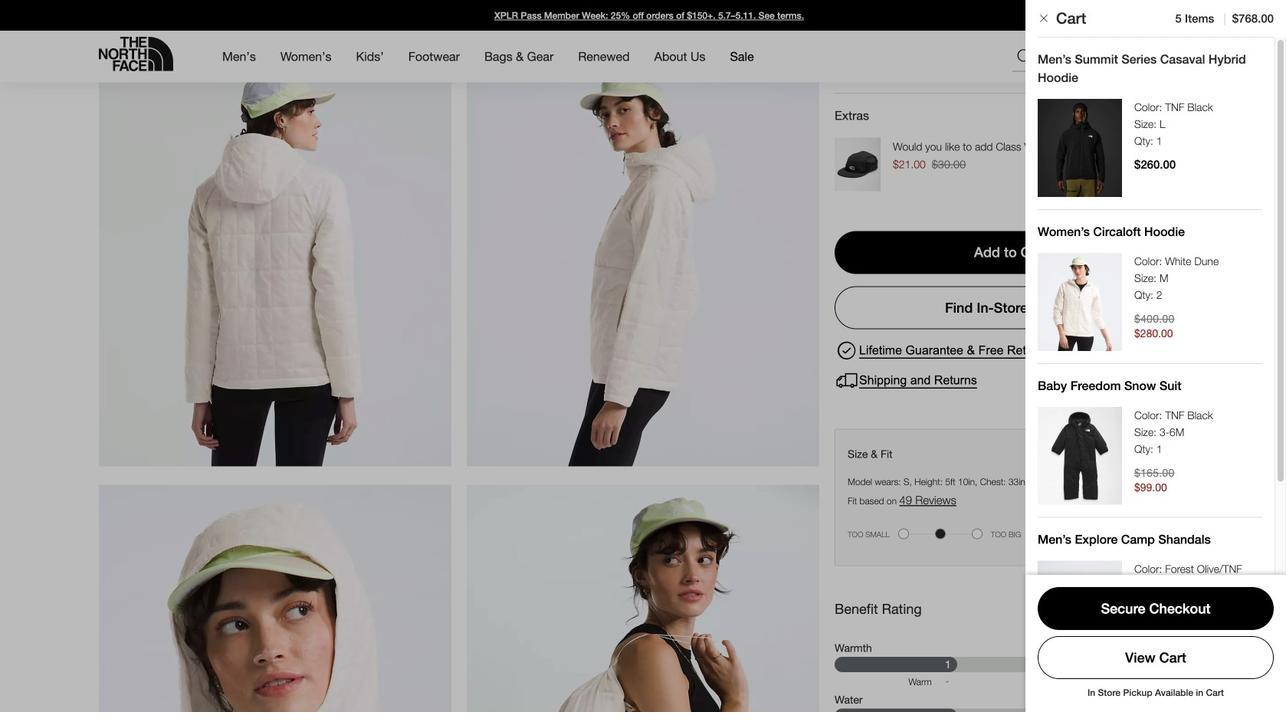 Task type: describe. For each thing, give the bounding box(es) containing it.
men's summit series casaval hybrid hoodie image
[[1038, 99, 1122, 197]]

women's circaloft hoodie image
[[1038, 253, 1122, 351]]

1 horizontal spatial close image
[[1165, 12, 1185, 19]]

Search search field
[[1013, 41, 1151, 72]]



Task type: locate. For each thing, give the bounding box(es) containing it.
class v camp hat image
[[835, 138, 881, 191]]

close image
[[1165, 12, 1185, 19], [1038, 12, 1050, 25]]

search all image
[[1016, 47, 1034, 66]]

list box
[[835, 0, 1187, 14]]

0 horizontal spatial close image
[[1038, 12, 1050, 25]]

the north face home page image
[[99, 37, 173, 71]]

baby freedom snow suit image
[[1038, 407, 1122, 505]]

men's explore camp shandals image
[[1038, 561, 1122, 659]]



Task type: vqa. For each thing, say whether or not it's contained in the screenshot.
the Class V Camp Hat image
yes



